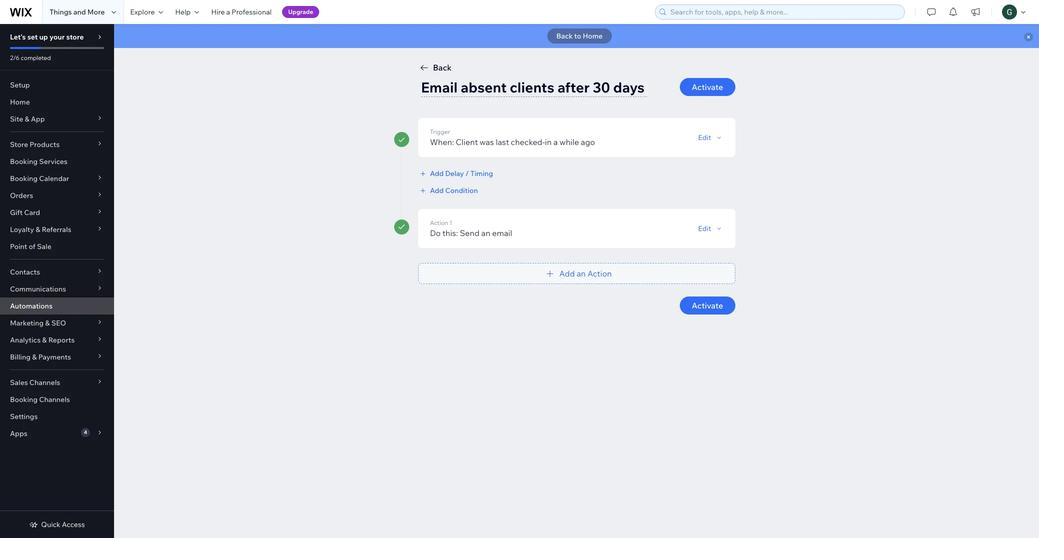 Task type: vqa. For each thing, say whether or not it's contained in the screenshot.
leftmost a
yes



Task type: locate. For each thing, give the bounding box(es) containing it.
timing
[[470, 169, 493, 178]]

point
[[10, 242, 27, 251]]

& inside dropdown button
[[42, 336, 47, 345]]

1 edit button from the top
[[698, 133, 723, 142]]

home down setup at top
[[10, 98, 30, 107]]

0 horizontal spatial home
[[10, 98, 30, 107]]

1 vertical spatial edit button
[[698, 224, 723, 233]]

a right in
[[554, 137, 558, 147]]

site & app button
[[0, 111, 114, 128]]

channels inside 'dropdown button'
[[29, 378, 60, 387]]

back left to
[[557, 32, 573, 41]]

booking inside popup button
[[10, 174, 38, 183]]

booking channels link
[[0, 391, 114, 408]]

activate button for add an action button
[[680, 297, 735, 315]]

action 1 do this: send an email
[[430, 219, 512, 238]]

& for analytics
[[42, 336, 47, 345]]

trigger
[[430, 128, 450, 136]]

referrals
[[42, 225, 71, 234]]

Search for tools, apps, help & more... field
[[668, 5, 902, 19]]

channels down the sales channels 'dropdown button'
[[39, 395, 70, 404]]

1 vertical spatial edit
[[698, 224, 711, 233]]

action inside button
[[588, 269, 612, 279]]

channels up booking channels in the left bottom of the page
[[29, 378, 60, 387]]

0 vertical spatial edit
[[698, 133, 711, 142]]

edit button for do this: send an email
[[698, 224, 723, 233]]

upgrade button
[[282, 6, 319, 18]]

setup
[[10, 81, 30, 90]]

add for add condition
[[430, 186, 444, 195]]

2 vertical spatial booking
[[10, 395, 38, 404]]

marketing & seo
[[10, 319, 66, 328]]

days
[[613, 79, 645, 96]]

&
[[25, 115, 29, 124], [36, 225, 40, 234], [45, 319, 50, 328], [42, 336, 47, 345], [32, 353, 37, 362]]

& right site
[[25, 115, 29, 124]]

0 vertical spatial home
[[583, 32, 603, 41]]

2 activate button from the top
[[680, 297, 735, 315]]

back
[[557, 32, 573, 41], [433, 63, 452, 73]]

reports
[[48, 336, 75, 345]]

activate for add an action button
[[692, 301, 723, 311]]

1 booking from the top
[[10, 157, 38, 166]]

and
[[73, 8, 86, 17]]

orders button
[[0, 187, 114, 204]]

& for loyalty
[[36, 225, 40, 234]]

0 vertical spatial add
[[430, 169, 444, 178]]

ago
[[581, 137, 595, 147]]

2 booking from the top
[[10, 174, 38, 183]]

& for marketing
[[45, 319, 50, 328]]

let's
[[10, 33, 26, 42]]

channels for booking channels
[[39, 395, 70, 404]]

while
[[560, 137, 579, 147]]

an inside button
[[577, 269, 586, 279]]

add
[[430, 169, 444, 178], [430, 186, 444, 195], [559, 269, 575, 279]]

1 vertical spatial channels
[[39, 395, 70, 404]]

2 edit from the top
[[698, 224, 711, 233]]

0 vertical spatial back
[[557, 32, 573, 41]]

0 horizontal spatial action
[[430, 219, 448, 227]]

was
[[480, 137, 494, 147]]

1 edit from the top
[[698, 133, 711, 142]]

edit button for when: client was last checked-in a while ago
[[698, 133, 723, 142]]

clients
[[510, 79, 554, 96]]

0 horizontal spatial an
[[481, 228, 490, 238]]

add condition
[[430, 186, 478, 195]]

1 vertical spatial back
[[433, 63, 452, 73]]

1 horizontal spatial a
[[554, 137, 558, 147]]

2 edit button from the top
[[698, 224, 723, 233]]

gift card
[[10, 208, 40, 217]]

back to home button
[[548, 29, 612, 44]]

0 vertical spatial activate button
[[680, 78, 735, 96]]

add an action
[[559, 269, 612, 279]]

booking up orders
[[10, 174, 38, 183]]

booking channels
[[10, 395, 70, 404]]

sales channels button
[[0, 374, 114, 391]]

& left seo
[[45, 319, 50, 328]]

0 vertical spatial an
[[481, 228, 490, 238]]

automations link
[[0, 298, 114, 315]]

home
[[583, 32, 603, 41], [10, 98, 30, 107]]

0 vertical spatial booking
[[10, 157, 38, 166]]

1 vertical spatial home
[[10, 98, 30, 107]]

activate button
[[680, 78, 735, 96], [680, 297, 735, 315]]

action
[[430, 219, 448, 227], [588, 269, 612, 279]]

0 vertical spatial edit button
[[698, 133, 723, 142]]

in
[[545, 137, 552, 147]]

hire
[[211, 8, 225, 17]]

this:
[[443, 228, 458, 238]]

1 horizontal spatial action
[[588, 269, 612, 279]]

payments
[[38, 353, 71, 362]]

0 vertical spatial action
[[430, 219, 448, 227]]

of
[[29, 242, 35, 251]]

1 vertical spatial action
[[588, 269, 612, 279]]

a right hire
[[226, 8, 230, 17]]

& right 'billing'
[[32, 353, 37, 362]]

home right to
[[583, 32, 603, 41]]

booking services
[[10, 157, 67, 166]]

loyalty & referrals
[[10, 225, 71, 234]]

1 horizontal spatial home
[[583, 32, 603, 41]]

an
[[481, 228, 490, 238], [577, 269, 586, 279]]

edit
[[698, 133, 711, 142], [698, 224, 711, 233]]

& inside dropdown button
[[32, 353, 37, 362]]

1 activate from the top
[[692, 82, 723, 92]]

sales channels
[[10, 378, 60, 387]]

booking up 'settings'
[[10, 395, 38, 404]]

after
[[558, 79, 590, 96]]

add inside button
[[559, 269, 575, 279]]

1 horizontal spatial an
[[577, 269, 586, 279]]

channels
[[29, 378, 60, 387], [39, 395, 70, 404]]

home inside sidebar element
[[10, 98, 30, 107]]

1 vertical spatial a
[[554, 137, 558, 147]]

store
[[10, 140, 28, 149]]

0 horizontal spatial a
[[226, 8, 230, 17]]

back inside alert
[[557, 32, 573, 41]]

store
[[66, 33, 84, 42]]

point of sale
[[10, 242, 51, 251]]

1 vertical spatial activate button
[[680, 297, 735, 315]]

edit button
[[698, 133, 723, 142], [698, 224, 723, 233]]

& inside "popup button"
[[45, 319, 50, 328]]

contacts button
[[0, 264, 114, 281]]

point of sale link
[[0, 238, 114, 255]]

marketing
[[10, 319, 44, 328]]

marketing & seo button
[[0, 315, 114, 332]]

3 booking from the top
[[10, 395, 38, 404]]

back up email
[[433, 63, 452, 73]]

products
[[30, 140, 60, 149]]

booking down store
[[10, 157, 38, 166]]

booking for booking calendar
[[10, 174, 38, 183]]

loyalty & referrals button
[[0, 221, 114, 238]]

back to home alert
[[114, 24, 1039, 48]]

booking for booking channels
[[10, 395, 38, 404]]

1 vertical spatial booking
[[10, 174, 38, 183]]

help
[[175, 8, 191, 17]]

2 vertical spatial add
[[559, 269, 575, 279]]

analytics & reports button
[[0, 332, 114, 349]]

& left reports
[[42, 336, 47, 345]]

1 vertical spatial add
[[430, 186, 444, 195]]

booking
[[10, 157, 38, 166], [10, 174, 38, 183], [10, 395, 38, 404]]

absent
[[461, 79, 507, 96]]

0 horizontal spatial back
[[433, 63, 452, 73]]

0 vertical spatial activate
[[692, 82, 723, 92]]

communications
[[10, 285, 66, 294]]

do
[[430, 228, 441, 238]]

quick access
[[41, 520, 85, 529]]

an inside the action 1 do this: send an email
[[481, 228, 490, 238]]

& for site
[[25, 115, 29, 124]]

2 activate from the top
[[692, 301, 723, 311]]

1 vertical spatial activate
[[692, 301, 723, 311]]

1 horizontal spatial back
[[557, 32, 573, 41]]

back for back
[[433, 63, 452, 73]]

0 vertical spatial channels
[[29, 378, 60, 387]]

& right "loyalty"
[[36, 225, 40, 234]]

quick
[[41, 520, 60, 529]]

last
[[496, 137, 509, 147]]

trigger when: client was last checked-in a while ago
[[430, 128, 595, 147]]

1 vertical spatial an
[[577, 269, 586, 279]]

1 activate button from the top
[[680, 78, 735, 96]]

orders
[[10, 191, 33, 200]]

a
[[226, 8, 230, 17], [554, 137, 558, 147]]



Task type: describe. For each thing, give the bounding box(es) containing it.
sales
[[10, 378, 28, 387]]

add delay / timing
[[430, 169, 493, 178]]

2/6 completed
[[10, 54, 51, 62]]

automations
[[10, 302, 53, 311]]

email
[[421, 79, 458, 96]]

30
[[593, 79, 610, 96]]

gift
[[10, 208, 23, 217]]

email absent clients after 30 days
[[421, 79, 645, 96]]

activate button for the back button on the left top of the page
[[680, 78, 735, 96]]

/
[[466, 169, 469, 178]]

store products
[[10, 140, 60, 149]]

client
[[456, 137, 478, 147]]

checked-
[[511, 137, 545, 147]]

access
[[62, 520, 85, 529]]

more
[[87, 8, 105, 17]]

add condition button
[[418, 186, 478, 195]]

services
[[39, 157, 67, 166]]

seo
[[51, 319, 66, 328]]

back button
[[418, 62, 452, 74]]

& for billing
[[32, 353, 37, 362]]

settings link
[[0, 408, 114, 425]]

analytics
[[10, 336, 41, 345]]

setup link
[[0, 77, 114, 94]]

1
[[450, 219, 453, 227]]

app
[[31, 115, 45, 124]]

calendar
[[39, 174, 69, 183]]

add for add delay / timing
[[430, 169, 444, 178]]

back for back to home
[[557, 32, 573, 41]]

billing
[[10, 353, 31, 362]]

apps
[[10, 429, 27, 438]]

things
[[50, 8, 72, 17]]

add for add an action
[[559, 269, 575, 279]]

when:
[[430, 137, 454, 147]]

booking services link
[[0, 153, 114, 170]]

card
[[24, 208, 40, 217]]

booking calendar
[[10, 174, 69, 183]]

edit for do this: send an email
[[698, 224, 711, 233]]

your
[[50, 33, 65, 42]]

a inside trigger when: client was last checked-in a while ago
[[554, 137, 558, 147]]

analytics & reports
[[10, 336, 75, 345]]

edit for when: client was last checked-in a while ago
[[698, 133, 711, 142]]

billing & payments
[[10, 353, 71, 362]]

0 vertical spatial a
[[226, 8, 230, 17]]

hire a professional
[[211, 8, 272, 17]]

quick access button
[[29, 520, 85, 529]]

add delay / timing button
[[418, 169, 493, 178]]

condition
[[445, 186, 478, 195]]

sidebar element
[[0, 24, 114, 538]]

to
[[575, 32, 581, 41]]

delay
[[445, 169, 464, 178]]

loyalty
[[10, 225, 34, 234]]

booking for booking services
[[10, 157, 38, 166]]

send
[[460, 228, 480, 238]]

hire a professional link
[[205, 0, 278, 24]]

site
[[10, 115, 23, 124]]

home link
[[0, 94, 114, 111]]

home inside button
[[583, 32, 603, 41]]

billing & payments button
[[0, 349, 114, 366]]

let's set up your store
[[10, 33, 84, 42]]

site & app
[[10, 115, 45, 124]]

gift card button
[[0, 204, 114, 221]]

back to home
[[557, 32, 603, 41]]

up
[[39, 33, 48, 42]]

settings
[[10, 412, 38, 421]]

booking calendar button
[[0, 170, 114, 187]]

store products button
[[0, 136, 114, 153]]

sale
[[37, 242, 51, 251]]

explore
[[130, 8, 155, 17]]

activate for the back button on the left top of the page
[[692, 82, 723, 92]]

email
[[492, 228, 512, 238]]

completed
[[21, 54, 51, 62]]

2/6
[[10, 54, 19, 62]]

communications button
[[0, 281, 114, 298]]

things and more
[[50, 8, 105, 17]]

channels for sales channels
[[29, 378, 60, 387]]

add an action button
[[418, 263, 735, 284]]

action inside the action 1 do this: send an email
[[430, 219, 448, 227]]



